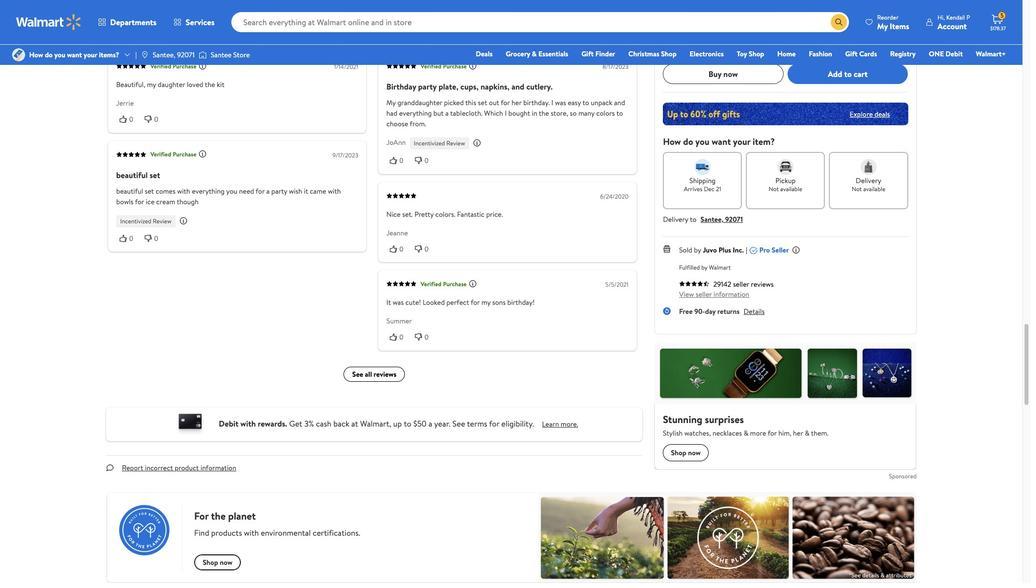Task type: locate. For each thing, give the bounding box(es) containing it.
0 horizontal spatial 92071
[[177, 50, 195, 60]]

see all reviews
[[352, 369, 397, 379]]

 image left santee
[[199, 50, 207, 60]]

1 horizontal spatial see
[[453, 418, 466, 429]]

not inside the pickup not available
[[769, 185, 779, 193]]

0 horizontal spatial you
[[54, 50, 65, 60]]

how for how do you want your items?
[[29, 50, 43, 60]]

my left the items
[[878, 20, 889, 31]]

1 horizontal spatial gift
[[846, 49, 858, 59]]

christmas
[[629, 49, 660, 59]]

not inside delivery not available
[[852, 185, 863, 193]]

year.
[[435, 418, 451, 429]]

to right up at bottom
[[404, 418, 412, 429]]

2 horizontal spatial a
[[446, 108, 449, 118]]

electronics link
[[686, 48, 729, 59]]

incentivized down the from.
[[414, 139, 445, 148]]

toy
[[737, 49, 748, 59]]

to inside button
[[845, 68, 852, 79]]

verified purchase information image for 1/14/2021
[[198, 62, 206, 70]]

beautiful for beautiful set
[[116, 169, 148, 180]]

granddaughter
[[397, 98, 442, 108]]

1 horizontal spatial available
[[864, 185, 886, 193]]

view
[[680, 289, 695, 300]]

add to cart
[[829, 68, 868, 79]]

0 down the from.
[[425, 157, 429, 165]]

2 vertical spatial a
[[429, 418, 433, 429]]

santee, up beautiful,  my daughter loved the kit
[[153, 50, 176, 60]]

information
[[714, 289, 750, 300], [201, 463, 236, 473]]

choose
[[387, 119, 408, 129]]

departments button
[[90, 10, 165, 34]]

0 horizontal spatial available
[[781, 185, 803, 193]]

1 vertical spatial i
[[505, 108, 507, 118]]

gift left "finder"
[[582, 49, 594, 59]]

for right terms
[[490, 418, 500, 429]]

verified purchase up comes
[[150, 150, 196, 159]]

0 vertical spatial beautiful
[[116, 169, 148, 180]]

by right fulfilled
[[702, 263, 708, 272]]

1 horizontal spatial shop
[[749, 49, 765, 59]]

with left rewards.
[[241, 418, 256, 429]]

incentivized review information image
[[473, 139, 481, 147], [179, 217, 187, 225]]

0 horizontal spatial seller
[[696, 289, 713, 300]]

birthday!
[[508, 297, 535, 308]]

0 horizontal spatial gift
[[582, 49, 594, 59]]

1 vertical spatial do
[[684, 135, 694, 148]]

3%
[[305, 418, 314, 429]]

0 vertical spatial |
[[135, 50, 137, 60]]

1 horizontal spatial the
[[539, 108, 549, 118]]

2 shop from the left
[[749, 49, 765, 59]]

1 vertical spatial santee,
[[701, 214, 724, 225]]

information up the returns in the right of the page
[[714, 289, 750, 300]]

1 horizontal spatial do
[[684, 135, 694, 148]]

seller down 4.2532 stars out of 5, based on 29142 seller reviews element
[[696, 289, 713, 300]]

was up store,
[[555, 98, 566, 108]]

cute!
[[405, 297, 421, 308]]

price.
[[486, 209, 503, 219]]

1 vertical spatial and
[[614, 98, 625, 108]]

and up "her"
[[512, 81, 525, 92]]

birthday.
[[523, 98, 550, 108]]

it
[[387, 297, 391, 308]]

with up though
[[177, 186, 190, 196]]

 image
[[141, 51, 149, 59]]

0 vertical spatial santee,
[[153, 50, 176, 60]]

view seller information link
[[680, 289, 750, 300]]

incentivized down "bowls"
[[120, 217, 151, 225]]

by right sold
[[695, 245, 702, 255]]

colors
[[597, 108, 615, 118]]

delivery up sold
[[664, 214, 689, 225]]

everything up the from.
[[399, 108, 432, 118]]

beautiful set comes with everything you need for a party wish it came with bowls for ice cream though
[[116, 186, 341, 207]]

details
[[744, 307, 765, 317]]

0 vertical spatial party
[[418, 81, 437, 92]]

set up comes
[[149, 169, 160, 180]]

want left the items?
[[67, 50, 82, 60]]

92071 up inc.
[[726, 214, 744, 225]]

back
[[334, 418, 350, 429]]

0 horizontal spatial how
[[29, 50, 43, 60]]

set inside beautiful set comes with everything you need for a party wish it came with bowls for ice cream though
[[145, 186, 154, 196]]

1 vertical spatial party
[[271, 186, 287, 196]]

fulfilled
[[680, 263, 700, 272]]

not down intent image for delivery
[[852, 185, 863, 193]]

incentivized review information image down though
[[179, 217, 187, 225]]

how
[[29, 50, 43, 60], [664, 135, 682, 148]]

set left out
[[478, 98, 487, 108]]

do up shipping on the right of page
[[684, 135, 694, 148]]

pro seller info image
[[793, 246, 801, 254]]

1 horizontal spatial seller
[[734, 279, 750, 289]]

santee, down the dec
[[701, 214, 724, 225]]

reviews for 29142 seller reviews
[[752, 279, 774, 289]]

verified purchase information image up it was cute! looked perfect for my sons birthday! on the bottom of page
[[469, 280, 477, 288]]

0 horizontal spatial shop
[[662, 49, 677, 59]]

0 vertical spatial review
[[447, 139, 465, 148]]

see right year.
[[453, 418, 466, 429]]

day
[[706, 307, 716, 317]]

0 down the pretty
[[425, 245, 429, 253]]

purchase up "plate,"
[[443, 62, 467, 70]]

2 horizontal spatial with
[[328, 186, 341, 196]]

debit right one debit card image
[[219, 418, 239, 429]]

fashion link
[[805, 48, 837, 59]]

one debit card image
[[170, 412, 211, 438]]

seller for 29142
[[734, 279, 750, 289]]

summer
[[387, 316, 412, 326]]

0 horizontal spatial delivery
[[664, 214, 689, 225]]

0 horizontal spatial a
[[266, 186, 270, 196]]

0 vertical spatial the
[[205, 80, 215, 90]]

beautiful inside beautiful set comes with everything you need for a party wish it came with bowls for ice cream though
[[116, 186, 143, 196]]

2 not from the left
[[852, 185, 863, 193]]

1 vertical spatial by
[[702, 263, 708, 272]]

review down tablecloth.
[[447, 139, 465, 148]]

0 horizontal spatial incentivized review information image
[[179, 217, 187, 225]]

1 vertical spatial incentivized
[[120, 217, 151, 225]]

0 horizontal spatial incentivized review
[[120, 217, 171, 225]]

incentivized review down the from.
[[414, 139, 465, 148]]

0 horizontal spatial review
[[153, 217, 171, 225]]

 image for santee store
[[199, 50, 207, 60]]

verified purchase information image down "deals"
[[469, 62, 477, 70]]

4.2532 stars out of 5, based on 29142 seller reviews element
[[680, 281, 710, 287]]

 image
[[12, 48, 25, 61], [199, 50, 207, 60]]

1 horizontal spatial not
[[852, 185, 863, 193]]

to left cart
[[845, 68, 852, 79]]

0 horizontal spatial debit
[[219, 418, 239, 429]]

verified for 1/14/2021
[[150, 62, 171, 70]]

0 vertical spatial how
[[29, 50, 43, 60]]

delivery for not
[[857, 176, 882, 186]]

debit right the one
[[946, 49, 964, 59]]

1 vertical spatial |
[[747, 245, 748, 255]]

0 down ice
[[154, 234, 158, 242]]

intent image for delivery image
[[861, 159, 877, 175]]

buy
[[709, 68, 722, 79]]

your left item?
[[734, 135, 751, 148]]

my up the had
[[387, 98, 396, 108]]

purchase for 5/5/2021
[[443, 280, 467, 288]]

reviews
[[752, 279, 774, 289], [374, 369, 397, 379]]

sold by juvo plus inc.
[[680, 245, 745, 255]]

available inside delivery not available
[[864, 185, 886, 193]]

it
[[304, 186, 308, 196]]

deals
[[476, 49, 493, 59]]

1 horizontal spatial incentivized review information image
[[473, 139, 481, 147]]

not down intent image for pickup
[[769, 185, 779, 193]]

was
[[555, 98, 566, 108], [393, 297, 404, 308]]

0 horizontal spatial the
[[205, 80, 215, 90]]

everything inside my granddaughter picked this set out for her birthday. i was easy to unpack and had everything but a tablecloth. which i bought in the store, so many colors to choose from.
[[399, 108, 432, 118]]

gift left cards
[[846, 49, 858, 59]]

want for items?
[[67, 50, 82, 60]]

1 vertical spatial a
[[266, 186, 270, 196]]

but
[[434, 108, 444, 118]]

do down walmart image
[[45, 50, 53, 60]]

you down walmart image
[[54, 50, 65, 60]]

1 horizontal spatial review
[[447, 139, 465, 148]]

1 not from the left
[[769, 185, 779, 193]]

0 vertical spatial incentivized
[[414, 139, 445, 148]]

you up intent image for shipping
[[696, 135, 710, 148]]

party
[[418, 81, 437, 92], [271, 186, 287, 196]]

reorder my items
[[878, 13, 910, 31]]

verified for 9/17/2023
[[150, 150, 171, 159]]

delivery to santee, 92071
[[664, 214, 744, 225]]

0 vertical spatial debit
[[946, 49, 964, 59]]

1 available from the left
[[781, 185, 803, 193]]

verified purchase up "plate,"
[[421, 62, 467, 70]]

party inside beautiful set comes with everything you need for a party wish it came with bowls for ice cream though
[[271, 186, 287, 196]]

1 vertical spatial debit
[[219, 418, 239, 429]]

2 gift from the left
[[846, 49, 858, 59]]

sold
[[680, 245, 693, 255]]

comes
[[156, 186, 175, 196]]

shop
[[662, 49, 677, 59], [749, 49, 765, 59]]

0 vertical spatial set
[[478, 98, 487, 108]]

2 available from the left
[[864, 185, 886, 193]]

santee store
[[211, 50, 250, 60]]

not for pickup
[[769, 185, 779, 193]]

want left item?
[[712, 135, 732, 148]]

0 vertical spatial a
[[446, 108, 449, 118]]

plate,
[[439, 81, 459, 92]]

1 horizontal spatial delivery
[[857, 176, 882, 186]]

1 vertical spatial my
[[482, 297, 491, 308]]

sons
[[492, 297, 506, 308]]

| right the items?
[[135, 50, 137, 60]]

a inside my granddaughter picked this set out for her birthday. i was easy to unpack and had everything but a tablecloth. which i bought in the store, so many colors to choose from.
[[446, 108, 449, 118]]

0 horizontal spatial incentivized
[[120, 217, 151, 225]]

shop inside "christmas shop" link
[[662, 49, 677, 59]]

purchase for 9/17/2023
[[173, 150, 196, 159]]

beautiful
[[116, 169, 148, 180], [116, 186, 143, 196]]

gift for gift cards
[[846, 49, 858, 59]]

reviews up the details button
[[752, 279, 774, 289]]

shop inside toy shop link
[[749, 49, 765, 59]]

i right which
[[505, 108, 507, 118]]

available for pickup
[[781, 185, 803, 193]]

santee,
[[153, 50, 176, 60], [701, 214, 724, 225]]

your left the items?
[[84, 50, 97, 60]]

set inside my granddaughter picked this set out for her birthday. i was easy to unpack and had everything but a tablecloth. which i bought in the store, so many colors to choose from.
[[478, 98, 487, 108]]

need
[[239, 186, 254, 196]]

0 horizontal spatial do
[[45, 50, 53, 60]]

for left ice
[[135, 197, 144, 207]]

1 vertical spatial your
[[734, 135, 751, 148]]

cards
[[860, 49, 878, 59]]

had
[[387, 108, 398, 118]]

for left "her"
[[501, 98, 510, 108]]

1 horizontal spatial you
[[226, 186, 237, 196]]

you left need
[[226, 186, 237, 196]]

0 horizontal spatial |
[[135, 50, 137, 60]]

2 vertical spatial set
[[145, 186, 154, 196]]

information right product
[[201, 463, 236, 473]]

0 horizontal spatial party
[[271, 186, 287, 196]]

21
[[717, 185, 722, 193]]

1 vertical spatial want
[[712, 135, 732, 148]]

information inside button
[[201, 463, 236, 473]]

was right it
[[393, 297, 404, 308]]

a right $50
[[429, 418, 433, 429]]

2 beautiful from the top
[[116, 186, 143, 196]]

returns
[[718, 307, 740, 317]]

0 vertical spatial incentivized review information image
[[473, 139, 481, 147]]

learn more.
[[543, 419, 579, 429]]

0 vertical spatial was
[[555, 98, 566, 108]]

92071
[[177, 50, 195, 60], [726, 214, 744, 225]]

nice set. pretty colors. fantastic price.
[[387, 209, 503, 219]]

1 vertical spatial incentivized review
[[120, 217, 171, 225]]

verified purchase down santee, 92071
[[150, 62, 196, 70]]

one
[[930, 49, 945, 59]]

one debit card  debit with rewards. get 3% cash back at walmart, up to $50 a year. see terms for eligibility. learn more. element
[[543, 419, 579, 430]]

verified purchase information image up loved
[[198, 62, 206, 70]]

my left sons
[[482, 297, 491, 308]]

0 horizontal spatial your
[[84, 50, 97, 60]]

party left wish
[[271, 186, 287, 196]]

0 vertical spatial do
[[45, 50, 53, 60]]

review
[[447, 139, 465, 148], [153, 217, 171, 225]]

delivery inside delivery not available
[[857, 176, 882, 186]]

up to sixty percent off deals. shop now. image
[[664, 103, 909, 125]]

kit
[[217, 80, 224, 90]]

1 horizontal spatial santee,
[[701, 214, 724, 225]]

0 horizontal spatial see
[[352, 369, 363, 379]]

1 horizontal spatial 92071
[[726, 214, 744, 225]]

purchase up comes
[[173, 150, 196, 159]]

a right need
[[266, 186, 270, 196]]

0 vertical spatial incentivized review
[[414, 139, 465, 148]]

free
[[680, 307, 693, 317]]

services button
[[165, 10, 223, 34]]

verified up "plate,"
[[421, 62, 442, 70]]

i up store,
[[552, 98, 554, 108]]

1 vertical spatial how
[[664, 135, 682, 148]]

party up granddaughter
[[418, 81, 437, 92]]

report
[[122, 463, 143, 473]]

to
[[845, 68, 852, 79], [583, 98, 589, 108], [617, 108, 623, 118], [690, 214, 697, 225], [404, 418, 412, 429]]

0
[[129, 115, 133, 123], [154, 115, 158, 123], [400, 157, 404, 165], [425, 157, 429, 165], [129, 234, 133, 242], [154, 234, 158, 242], [400, 245, 404, 253], [425, 245, 429, 253], [400, 333, 404, 341], [425, 333, 429, 341]]

0 horizontal spatial everything
[[192, 186, 225, 196]]

purchase for 1/14/2021
[[173, 62, 196, 70]]

more.
[[561, 419, 579, 429]]

0 vertical spatial want
[[67, 50, 82, 60]]

1 horizontal spatial how
[[664, 135, 682, 148]]

up
[[394, 418, 402, 429]]

1 shop from the left
[[662, 49, 677, 59]]

1 horizontal spatial your
[[734, 135, 751, 148]]

0 down joann
[[400, 157, 404, 165]]

0 vertical spatial my
[[147, 80, 156, 90]]

and up colors
[[614, 98, 625, 108]]

the
[[205, 80, 215, 90], [539, 108, 549, 118]]

reviews right all
[[374, 369, 397, 379]]

the right in
[[539, 108, 549, 118]]

my inside my granddaughter picked this set out for her birthday. i was easy to unpack and had everything but a tablecloth. which i bought in the store, so many colors to choose from.
[[387, 98, 396, 108]]

your for item?
[[734, 135, 751, 148]]

0 button
[[116, 114, 141, 125], [141, 114, 166, 125], [387, 156, 412, 166], [412, 156, 437, 166], [116, 233, 141, 244], [141, 233, 166, 244], [387, 244, 412, 254], [412, 244, 437, 254], [387, 332, 412, 342], [412, 332, 437, 342]]

1 horizontal spatial a
[[429, 418, 433, 429]]

purchase down santee, 92071
[[173, 62, 196, 70]]

1 horizontal spatial incentivized
[[414, 139, 445, 148]]

now
[[724, 68, 739, 79]]

1 beautiful from the top
[[116, 169, 148, 180]]

review down cream
[[153, 217, 171, 225]]

1 vertical spatial you
[[696, 135, 710, 148]]

for right need
[[256, 186, 265, 196]]

5/5/2021
[[606, 280, 629, 289]]

incentivized review down ice
[[120, 217, 171, 225]]

1 vertical spatial set
[[149, 169, 160, 180]]

toy shop
[[737, 49, 765, 59]]

not
[[769, 185, 779, 193], [852, 185, 863, 193]]

for right perfect
[[471, 297, 480, 308]]

and
[[512, 81, 525, 92], [614, 98, 625, 108]]

incentivized
[[414, 139, 445, 148], [120, 217, 151, 225]]

in
[[532, 108, 537, 118]]

perfect
[[447, 297, 469, 308]]

gift cards
[[846, 49, 878, 59]]

1 horizontal spatial want
[[712, 135, 732, 148]]

1 horizontal spatial everything
[[399, 108, 432, 118]]

home
[[778, 49, 796, 59]]

purchase up perfect
[[443, 280, 467, 288]]

and inside my granddaughter picked this set out for her birthday. i was easy to unpack and had everything but a tablecloth. which i bought in the store, so many colors to choose from.
[[614, 98, 625, 108]]

everything
[[399, 108, 432, 118], [192, 186, 225, 196]]

see left all
[[352, 369, 363, 379]]

0 horizontal spatial not
[[769, 185, 779, 193]]

0 vertical spatial my
[[878, 20, 889, 31]]

a right but
[[446, 108, 449, 118]]

shop for toy shop
[[749, 49, 765, 59]]

1 horizontal spatial reviews
[[752, 279, 774, 289]]

verified purchase information image
[[198, 62, 206, 70], [469, 62, 477, 70], [198, 150, 206, 158], [469, 280, 477, 288]]

reorder
[[878, 13, 899, 21]]

available down intent image for pickup
[[781, 185, 803, 193]]

1 horizontal spatial party
[[418, 81, 437, 92]]

you for how do you want your item?
[[696, 135, 710, 148]]

purchase for 8/17/2023
[[443, 62, 467, 70]]

 image down walmart image
[[12, 48, 25, 61]]

set up ice
[[145, 186, 154, 196]]

available inside the pickup not available
[[781, 185, 803, 193]]

$19.99
[[664, 23, 701, 43]]

verified purchase information image up beautiful set comes with everything you need for a party wish it came with bowls for ice cream though
[[198, 150, 206, 158]]

0 vertical spatial you
[[54, 50, 65, 60]]

verified up beautiful set
[[150, 150, 171, 159]]

finder
[[596, 49, 616, 59]]

1 gift from the left
[[582, 49, 594, 59]]

seller for view
[[696, 289, 713, 300]]

debit with rewards. get 3% cash back at walmart, up to $50 a year. see terms for eligibility.
[[219, 418, 535, 429]]

deals link
[[472, 48, 498, 59]]

1 horizontal spatial  image
[[199, 50, 207, 60]]

available down intent image for delivery
[[864, 185, 886, 193]]

with right came
[[328, 186, 341, 196]]

everything up though
[[192, 186, 225, 196]]

the left kit
[[205, 80, 215, 90]]

verified down santee, 92071
[[150, 62, 171, 70]]

1 vertical spatial information
[[201, 463, 236, 473]]

essentials
[[539, 49, 569, 59]]

verified for 5/5/2021
[[421, 280, 442, 288]]

delivery down intent image for delivery
[[857, 176, 882, 186]]

0 horizontal spatial reviews
[[374, 369, 397, 379]]

a
[[446, 108, 449, 118], [266, 186, 270, 196], [429, 418, 433, 429]]

0 down the summer
[[400, 333, 404, 341]]

shop left when
[[662, 49, 677, 59]]



Task type: vqa. For each thing, say whether or not it's contained in the screenshot.
Details
yes



Task type: describe. For each thing, give the bounding box(es) containing it.
came
[[310, 186, 326, 196]]

0 vertical spatial i
[[552, 98, 554, 108]]

account
[[938, 20, 968, 31]]

birthday party plate, cups, napkins, and cutlery.
[[387, 81, 553, 92]]

dec
[[704, 185, 715, 193]]

1 vertical spatial review
[[153, 217, 171, 225]]

pro seller
[[760, 245, 790, 255]]

cash
[[316, 418, 332, 429]]

0 horizontal spatial i
[[505, 108, 507, 118]]

walmart,
[[360, 418, 392, 429]]

shipping arrives dec 21
[[684, 176, 722, 193]]

to up the many
[[583, 98, 589, 108]]

5
[[1001, 11, 1005, 20]]

not for delivery
[[852, 185, 863, 193]]

pickup not available
[[769, 176, 803, 193]]

0 down "bowls"
[[129, 234, 133, 242]]

by for fulfilled
[[702, 263, 708, 272]]

$50
[[414, 418, 427, 429]]

want for item?
[[712, 135, 732, 148]]

ice
[[146, 197, 154, 207]]

purchased
[[694, 46, 721, 54]]

report incorrect product information button
[[114, 456, 245, 480]]

legal information image
[[740, 46, 748, 54]]

by for sold
[[695, 245, 702, 255]]

0 horizontal spatial santee,
[[153, 50, 176, 60]]

items?
[[99, 50, 119, 60]]

6/24/2020
[[600, 192, 629, 201]]

eligibility.
[[502, 418, 535, 429]]

easy
[[568, 98, 581, 108]]

walmart
[[710, 263, 731, 272]]

buy now button
[[664, 64, 784, 84]]

jeanne
[[387, 228, 408, 238]]

1 horizontal spatial |
[[747, 245, 748, 255]]

to right colors
[[617, 108, 623, 118]]

how do you want your items?
[[29, 50, 119, 60]]

verified purchase information image for 8/17/2023
[[469, 62, 477, 70]]

1 horizontal spatial debit
[[946, 49, 964, 59]]

Walmart Site-Wide search field
[[231, 12, 850, 32]]

one debit link
[[925, 48, 968, 59]]

incorrect
[[145, 463, 173, 473]]

verified purchase for 5/5/2021
[[421, 280, 467, 288]]

1 horizontal spatial information
[[714, 289, 750, 300]]

search icon image
[[836, 18, 844, 26]]

nice
[[387, 209, 401, 219]]

get
[[289, 418, 303, 429]]

how for how do you want your item?
[[664, 135, 682, 148]]

0 horizontal spatial and
[[512, 81, 525, 92]]

my inside the "reorder my items"
[[878, 20, 889, 31]]

set for beautiful set
[[149, 169, 160, 180]]

buy now
[[709, 68, 739, 79]]

so
[[570, 108, 577, 118]]

bought
[[509, 108, 530, 118]]

0 vertical spatial 92071
[[177, 50, 195, 60]]

home link
[[773, 48, 801, 59]]

1 horizontal spatial with
[[241, 418, 256, 429]]

everything inside beautiful set comes with everything you need for a party wish it came with bowls for ice cream though
[[192, 186, 225, 196]]

grocery & essentials
[[506, 49, 569, 59]]

item?
[[753, 135, 776, 148]]

beautiful,
[[116, 80, 145, 90]]

reviews for see all reviews
[[374, 369, 397, 379]]

shop for christmas shop
[[662, 49, 677, 59]]

0 horizontal spatial my
[[147, 80, 156, 90]]

beautiful,  my daughter loved the kit
[[116, 80, 224, 90]]

colors.
[[435, 209, 456, 219]]

delivery for to
[[664, 214, 689, 225]]

verified purchase for 8/17/2023
[[421, 62, 467, 70]]

her
[[512, 98, 522, 108]]

fantastic
[[457, 209, 485, 219]]

intent image for shipping image
[[695, 159, 711, 175]]

do for how do you want your item?
[[684, 135, 694, 148]]

1 horizontal spatial incentivized review
[[414, 139, 465, 148]]

joann
[[387, 137, 406, 148]]

5 $178.37
[[991, 11, 1007, 32]]

many
[[579, 108, 595, 118]]

details button
[[744, 307, 765, 317]]

product
[[175, 463, 199, 473]]

beautiful set
[[116, 169, 160, 180]]

0 vertical spatial see
[[352, 369, 363, 379]]

for inside my granddaughter picked this set out for her birthday. i was easy to unpack and had everything but a tablecloth. which i bought in the store, so many colors to choose from.
[[501, 98, 510, 108]]

beautiful for beautiful set comes with everything you need for a party wish it came with bowls for ice cream though
[[116, 186, 143, 196]]

1 vertical spatial see
[[453, 418, 466, 429]]

pickup
[[776, 176, 796, 186]]

1 vertical spatial incentivized review information image
[[179, 217, 187, 225]]

cart
[[854, 68, 868, 79]]

explore deals
[[850, 109, 891, 119]]

the inside my granddaughter picked this set out for her birthday. i was easy to unpack and had everything but a tablecloth. which i bought in the store, so many colors to choose from.
[[539, 108, 549, 118]]

verified for 8/17/2023
[[421, 62, 442, 70]]

picked
[[444, 98, 464, 108]]

to left santee, 92071 button at the right of the page
[[690, 214, 697, 225]]

your for items?
[[84, 50, 97, 60]]

0 horizontal spatial was
[[393, 297, 404, 308]]

add to cart button
[[788, 64, 909, 84]]

walmart image
[[16, 14, 82, 30]]

though
[[177, 197, 198, 207]]

kendall
[[947, 13, 966, 21]]

sponsored
[[890, 472, 917, 481]]

free 90-day returns details
[[680, 307, 765, 317]]

plus
[[719, 245, 732, 255]]

this
[[466, 98, 476, 108]]

set for beautiful set comes with everything you need for a party wish it came with bowls for ice cream though
[[145, 186, 154, 196]]

0 down beautiful,  my daughter loved the kit
[[154, 115, 158, 123]]

inc.
[[733, 245, 745, 255]]

santee
[[211, 50, 232, 60]]

daughter
[[158, 80, 185, 90]]

0 down the jerrie on the top
[[129, 115, 133, 123]]

available for delivery
[[864, 185, 886, 193]]

pretty
[[415, 209, 434, 219]]

santee, 92071
[[153, 50, 195, 60]]

Search search field
[[231, 12, 850, 32]]

terms
[[467, 418, 488, 429]]

0 down jeanne
[[400, 245, 404, 253]]

p
[[967, 13, 971, 21]]

you inside beautiful set comes with everything you need for a party wish it came with bowls for ice cream though
[[226, 186, 237, 196]]

intent image for pickup image
[[778, 159, 794, 175]]

gift for gift finder
[[582, 49, 594, 59]]

report incorrect product information
[[122, 463, 236, 473]]

seller
[[772, 245, 790, 255]]

fashion
[[810, 49, 833, 59]]

which
[[484, 108, 503, 118]]

0 down looked
[[425, 333, 429, 341]]

a inside beautiful set comes with everything you need for a party wish it came with bowls for ice cream though
[[266, 186, 270, 196]]

at
[[352, 418, 358, 429]]

was inside my granddaughter picked this set out for her birthday. i was easy to unpack and had everything but a tablecloth. which i bought in the store, so many colors to choose from.
[[555, 98, 566, 108]]

verified purchase for 1/14/2021
[[150, 62, 196, 70]]

birthday
[[387, 81, 416, 92]]

1 horizontal spatial my
[[482, 297, 491, 308]]

wish
[[289, 186, 302, 196]]

you for how do you want your items?
[[54, 50, 65, 60]]

 image for how do you want your items?
[[12, 48, 25, 61]]

cutlery.
[[526, 81, 553, 92]]

grocery
[[506, 49, 531, 59]]

pro
[[760, 245, 771, 255]]

verified purchase information image for 5/5/2021
[[469, 280, 477, 288]]

loved
[[187, 80, 203, 90]]

0 horizontal spatial with
[[177, 186, 190, 196]]

deals
[[875, 109, 891, 119]]

verified purchase for 9/17/2023
[[150, 150, 196, 159]]

one debit
[[930, 49, 964, 59]]

1/14/2021
[[334, 62, 358, 71]]

registry
[[891, 49, 917, 59]]

looked
[[423, 297, 445, 308]]

bowls
[[116, 197, 133, 207]]

walmart+
[[977, 49, 1007, 59]]

verified purchase information image for 9/17/2023
[[198, 150, 206, 158]]

8/17/2023
[[603, 62, 629, 71]]

do for how do you want your items?
[[45, 50, 53, 60]]

jerrie
[[116, 98, 134, 108]]



